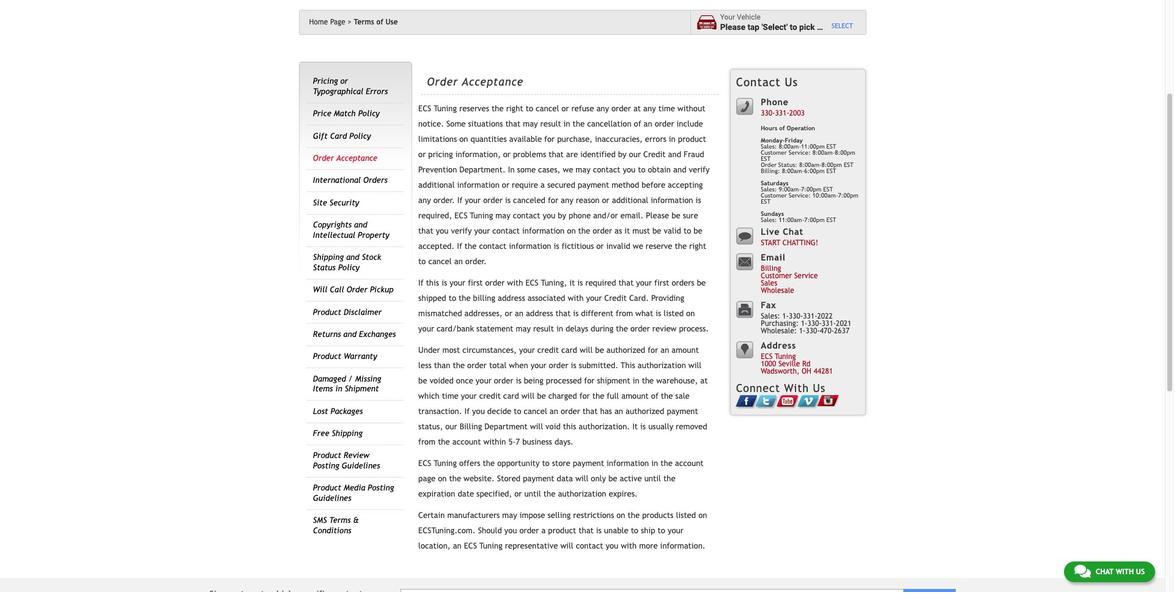 Task type: vqa. For each thing, say whether or not it's contained in the screenshot.
inventory
no



Task type: describe. For each thing, give the bounding box(es) containing it.
or up in
[[503, 150, 511, 159]]

information down "accepting"
[[651, 196, 693, 205]]

media
[[344, 483, 365, 493]]

1 horizontal spatial 331-
[[803, 312, 817, 321]]

will
[[313, 285, 327, 294]]

damaged / missing items in shipment link
[[313, 374, 381, 393]]

product for product warranty
[[313, 352, 341, 361]]

0 horizontal spatial we
[[563, 165, 573, 174]]

credit inside ecs tuning reserves the right to cancel or refuse any order at any time without notice. some situations that may result in the cancellation of an order include limitations on quantities available for purchase, inaccuracies, errors in product or pricing information, or problems that are identified by our credit and fraud prevention department. in some cases, we may contact you to obtain and verify additional information or require a secured payment method before accepting any order. if your order is canceled for any reason or additional information is required, ecs tuning may contact you by phone and/or email. please be sure that you verify your contact information on the order as it must be valid to be accepted. if the contact information is fictitious or invalid we reserve the right to cancel an order.
[[643, 150, 666, 159]]

and for returns and exchanges
[[343, 330, 357, 339]]

purchase,
[[557, 135, 593, 144]]

1 horizontal spatial additional
[[612, 196, 648, 205]]

identified
[[580, 150, 616, 159]]

as
[[615, 226, 622, 236]]

some
[[517, 165, 536, 174]]

tuning inside ecs tuning offers the opportunity to store payment information in the account page on the website. stored payment data will only be active until the expiration date specified, or until the authorization expires.
[[434, 459, 457, 468]]

is right the what
[[656, 309, 661, 318]]

and up "accepting"
[[673, 165, 687, 174]]

5-
[[509, 437, 516, 447]]

product media posting guidelines
[[313, 483, 394, 503]]

be inside if this is your first order with ecs tuning, it is required that your first orders be shipped to the billing address associated with your credit card. providing mismatched addresses, or an address that is different from what is listed on your card/bank statement may result in delays during the order review process.
[[697, 278, 706, 288]]

331- inside phone 330-331-2003
[[775, 109, 789, 118]]

tuning down department. at the left of page
[[470, 211, 493, 220]]

order up 'notice.'
[[427, 75, 458, 88]]

2 sales: from the top
[[761, 186, 777, 193]]

an up errors
[[644, 119, 652, 128]]

security
[[330, 198, 359, 207]]

to inside your vehicle please tap 'select' to pick a vehicle
[[790, 22, 797, 32]]

product inside ecs tuning reserves the right to cancel or refuse any order at any time without notice. some situations that may result in the cancellation of an order include limitations on quantities available for purchase, inaccuracies, errors in product or pricing information, or problems that are identified by our credit and fraud prevention department. in some cases, we may contact you to obtain and verify additional information or require a secured payment method before accepting any order. if your order is canceled for any reason or additional information is required, ecs tuning may contact you by phone and/or email. please be sure that you verify your contact information on the order as it must be valid to be accepted. if the contact information is fictitious or invalid we reserve the right to cancel an order.
[[678, 135, 706, 144]]

with right comments 'icon'
[[1116, 568, 1134, 576]]

1 horizontal spatial terms
[[354, 18, 374, 26]]

is up sure
[[696, 196, 701, 205]]

refuse
[[572, 104, 594, 113]]

1 horizontal spatial right
[[689, 242, 706, 251]]

1 vertical spatial authorized
[[626, 407, 664, 416]]

the left billing on the left of the page
[[459, 294, 471, 303]]

will up business
[[530, 422, 543, 431]]

an right has in the bottom right of the page
[[615, 407, 623, 416]]

330- up wholesale:
[[789, 312, 803, 321]]

contact
[[736, 75, 781, 89]]

address ecs tuning 1000 seville rd wadsworth, oh 44281
[[761, 340, 833, 376]]

ecs inside "address ecs tuning 1000 seville rd wadsworth, oh 44281"
[[761, 353, 773, 361]]

0 horizontal spatial verify
[[451, 226, 472, 236]]

1 vertical spatial until
[[524, 489, 541, 499]]

quantities
[[471, 135, 507, 144]]

stock
[[362, 253, 381, 262]]

2 service: from the top
[[789, 192, 811, 199]]

ecs right required,
[[455, 211, 468, 220]]

order right call
[[347, 285, 368, 294]]

from inside under most circumstances, your credit card will be authorized for an amount less than the order total when your order is submitted. this authorization will be voided once your order is being processed for shipment in the warehouse, at which time your credit card will be charged for the full amount of the sale transaction. if you decide to cancel an order that has an authorized payment status, our billing department will void this authorization. it is usually removed from the account within 5-7 business days.
[[418, 437, 436, 447]]

order inside hours of operation monday-friday sales: 8:00am-11:00pm est customer service: 8:00am-8:00pm est order status: 8:00am-8:00pm est billing: 8:00am-6:00pm est saturdays sales: 9:00am-7:00pm est customer service: 10:00am-7:00pm est sundays sales: 11:00am-7:00pm est
[[761, 161, 777, 168]]

any up cancellation
[[597, 104, 609, 113]]

policy inside shipping and stock status policy
[[338, 263, 360, 272]]

property
[[358, 230, 389, 240]]

errors
[[645, 135, 667, 144]]

1 horizontal spatial acceptance
[[462, 75, 524, 88]]

0 vertical spatial order.
[[433, 196, 455, 205]]

friday
[[785, 137, 803, 144]]

may down are at left
[[576, 165, 591, 174]]

an inside certain manufacturers may impose selling restrictions on the products listed on ecstuning.com. should you order a product that is unable to ship to your location, an ecs tuning representative will contact you with more information.
[[453, 541, 462, 551]]

a inside your vehicle please tap 'select' to pick a vehicle
[[817, 22, 822, 32]]

statement
[[476, 324, 514, 333]]

order inside certain manufacturers may impose selling restrictions on the products listed on ecstuning.com. should you order a product that is unable to ship to your location, an ecs tuning representative will contact you with more information.
[[520, 526, 539, 535]]

the up selling
[[544, 489, 556, 499]]

is left fictitious
[[554, 242, 559, 251]]

or inside pricing or typographical errors
[[340, 77, 348, 86]]

this inside if this is your first order with ecs tuning, it is required that your first orders be shipped to the billing address associated with your credit card. providing mismatched addresses, or an address that is different from what is listed on your card/bank statement may result in delays during the order review process.
[[426, 278, 439, 288]]

processed
[[546, 376, 582, 385]]

during
[[591, 324, 614, 333]]

/
[[349, 374, 353, 383]]

lost packages
[[313, 407, 363, 416]]

be up reserve
[[653, 226, 662, 236]]

1 vertical spatial by
[[558, 211, 566, 220]]

or inside if this is your first order with ecs tuning, it is required that your first orders be shipped to the billing address associated with your credit card. providing mismatched addresses, or an address that is different from what is listed on your card/bank statement may result in delays during the order review process.
[[505, 309, 512, 318]]

certain manufacturers may impose selling restrictions on the products listed on ecstuning.com. should you order a product that is unable to ship to your location, an ecs tuning representative will contact you with more information.
[[418, 511, 707, 551]]

that left are at left
[[549, 150, 564, 159]]

shipment
[[597, 376, 630, 385]]

warranty
[[344, 352, 377, 361]]

with inside certain manufacturers may impose selling restrictions on the products listed on ecstuning.com. should you order a product that is unable to ship to your location, an ecs tuning representative will contact you with more information.
[[621, 541, 637, 551]]

damaged / missing items in shipment
[[313, 374, 381, 393]]

any up required,
[[418, 196, 431, 205]]

2 horizontal spatial 331-
[[822, 319, 836, 328]]

contact inside certain manufacturers may impose selling restrictions on the products listed on ecstuning.com. should you order a product that is unable to ship to your location, an ecs tuning representative will contact you with more information.
[[576, 541, 603, 551]]

wholesale:
[[761, 327, 797, 335]]

the right accepted.
[[465, 242, 477, 251]]

terms inside "sms terms & conditions"
[[329, 516, 351, 525]]

the left "warehouse," on the right bottom of page
[[642, 376, 654, 385]]

secured
[[547, 180, 575, 190]]

which
[[418, 392, 440, 401]]

policy for price match policy
[[358, 109, 380, 118]]

wadsworth,
[[761, 367, 800, 376]]

billing inside email billing customer service sales wholesale
[[761, 264, 781, 273]]

on up information.
[[699, 511, 707, 520]]

items
[[313, 384, 333, 393]]

will inside ecs tuning offers the opportunity to store payment information in the account page on the website. stored payment data will only be active until the expiration date specified, or until the authorization expires.
[[576, 474, 589, 483]]

that up card.
[[619, 278, 634, 288]]

order down the charged
[[561, 407, 580, 416]]

you inside under most circumstances, your credit card will be authorized for an amount less than the order total when your order is submitted. this authorization will be voided once your order is being processed for shipment in the warehouse, at which time your credit card will be charged for the full amount of the sale transaction. if you decide to cancel an order that has an authorized payment status, our billing department will void this authorization. it is usually removed from the account within 5-7 business days.
[[472, 407, 485, 416]]

8:00am- up 6:00pm
[[813, 149, 835, 156]]

pricing
[[428, 150, 453, 159]]

2637
[[834, 327, 850, 335]]

from inside if this is your first order with ecs tuning, it is required that your first orders be shipped to the billing address associated with your credit card. providing mismatched addresses, or an address that is different from what is listed on your card/bank statement may result in delays during the order review process.
[[616, 309, 633, 318]]

you up method
[[623, 165, 636, 174]]

any up errors
[[643, 104, 656, 113]]

8:00am- up 9:00am-
[[782, 168, 804, 174]]

terms of use
[[354, 18, 398, 26]]

1000
[[761, 360, 776, 368]]

connect
[[736, 382, 780, 394]]

manufacturers
[[447, 511, 500, 520]]

wholesale link
[[761, 286, 794, 295]]

you up accepted.
[[436, 226, 449, 236]]

or down in
[[502, 180, 510, 190]]

unable
[[604, 526, 629, 535]]

information up tuning,
[[509, 242, 551, 251]]

or left 'refuse'
[[562, 104, 569, 113]]

full
[[607, 392, 619, 401]]

tuning inside certain manufacturers may impose selling restrictions on the products listed on ecstuning.com. should you order a product that is unable to ship to your location, an ecs tuning representative will contact you with more information.
[[479, 541, 503, 551]]

price match policy link
[[313, 109, 380, 118]]

the left "full"
[[592, 392, 605, 401]]

that up delays
[[556, 309, 571, 318]]

your vehicle please tap 'select' to pick a vehicle
[[720, 13, 850, 32]]

guidelines for media
[[313, 493, 351, 503]]

decide
[[487, 407, 511, 416]]

may inside certain manufacturers may impose selling restrictions on the products listed on ecstuning.com. should you order a product that is unable to ship to your location, an ecs tuning representative will contact you with more information.
[[502, 511, 517, 520]]

your inside certain manufacturers may impose selling restrictions on the products listed on ecstuning.com. should you order a product that is unable to ship to your location, an ecs tuning representative will contact you with more information.
[[668, 526, 684, 535]]

shipment
[[345, 384, 379, 393]]

of left use at top
[[377, 18, 383, 26]]

with
[[784, 382, 809, 394]]

1- left 2022
[[801, 319, 808, 328]]

in inside ecs tuning offers the opportunity to store payment information in the account page on the website. stored payment data will only be active until the expiration date specified, or until the authorization expires.
[[652, 459, 658, 468]]

1- right wholesale:
[[799, 327, 806, 335]]

your
[[720, 13, 735, 21]]

an inside if this is your first order with ecs tuning, it is required that your first orders be shipped to the billing address associated with your credit card. providing mismatched addresses, or an address that is different from what is listed on your card/bank statement may result in delays during the order review process.
[[515, 309, 524, 318]]

to left ship
[[631, 526, 639, 535]]

sale
[[675, 392, 690, 401]]

on up fictitious
[[567, 226, 576, 236]]

circumstances,
[[462, 346, 517, 355]]

0 vertical spatial cancel
[[536, 104, 559, 113]]

at inside under most circumstances, your credit card will be authorized for an amount less than the order total when your order is submitted. this authorization will be voided once your order is being processed for shipment in the warehouse, at which time your credit card will be charged for the full amount of the sale transaction. if you decide to cancel an order that has an authorized payment status, our billing department will void this authorization. it is usually removed from the account within 5-7 business days.
[[700, 376, 708, 385]]

are
[[566, 150, 578, 159]]

on up unable
[[617, 511, 625, 520]]

1 vertical spatial cancel
[[428, 257, 452, 266]]

payment inside under most circumstances, your credit card will be authorized for an amount less than the order total when your order is submitted. this authorization will be voided once your order is being processed for shipment in the warehouse, at which time your credit card will be charged for the full amount of the sale transaction. if you decide to cancel an order that has an authorized payment status, our billing department will void this authorization. it is usually removed from the account within 5-7 business days.
[[667, 407, 698, 416]]

8:00am- up status:
[[779, 143, 801, 150]]

to inside ecs tuning offers the opportunity to store payment information in the account page on the website. stored payment data will only be active until the expiration date specified, or until the authorization expires.
[[542, 459, 550, 468]]

1 vertical spatial credit
[[479, 392, 501, 401]]

the up the situations
[[492, 104, 504, 113]]

accepted.
[[418, 242, 455, 251]]

0 horizontal spatial address
[[498, 294, 525, 303]]

cancellation
[[587, 119, 632, 128]]

information down 'canceled'
[[522, 226, 565, 236]]

product for product review posting guidelines
[[313, 451, 341, 460]]

the up products
[[664, 474, 676, 483]]

typographical
[[313, 87, 363, 96]]

0 horizontal spatial card
[[503, 392, 519, 401]]

order up once
[[467, 361, 487, 370]]

within
[[483, 437, 506, 447]]

for down review
[[648, 346, 658, 355]]

is up delays
[[573, 309, 579, 318]]

the up once
[[453, 361, 465, 370]]

products
[[642, 511, 674, 520]]

the down status,
[[438, 437, 450, 447]]

7:00pm down 6:00pm
[[801, 186, 822, 193]]

be down being
[[537, 392, 546, 401]]

is inside certain manufacturers may impose selling restrictions on the products listed on ecstuning.com. should you order a product that is unable to ship to your location, an ecs tuning representative will contact you with more information.
[[596, 526, 602, 535]]

with left tuning,
[[507, 278, 523, 288]]

start chatting! link
[[761, 239, 818, 247]]

order acceptance link
[[313, 154, 377, 163]]

billing:
[[761, 168, 780, 174]]

is up the processed
[[571, 361, 577, 370]]

fax
[[761, 300, 777, 310]]

business
[[522, 437, 552, 447]]

information inside ecs tuning offers the opportunity to store payment information in the account page on the website. stored payment data will only be active until the expiration date specified, or until the authorization expires.
[[607, 459, 649, 468]]

operation
[[787, 125, 815, 131]]

sms terms & conditions link
[[313, 516, 359, 535]]

ecs up 'notice.'
[[418, 104, 431, 113]]

returns
[[313, 330, 341, 339]]

8:00am- down 11:00pm at the top of the page
[[799, 161, 822, 168]]

at inside ecs tuning reserves the right to cancel or refuse any order at any time without notice. some situations that may result in the cancellation of an order include limitations on quantities available for purchase, inaccuracies, errors in product or pricing information, or problems that are identified by our credit and fraud prevention department. in some cases, we may contact you to obtain and verify additional information or require a secured payment method before accepting any order. if your order is canceled for any reason or additional information is required, ecs tuning may contact you by phone and/or email. please be sure that you verify your contact information on the order as it must be valid to be accepted. if the contact information is fictitious or invalid we reserve the right to cancel an order.
[[634, 104, 641, 113]]

for right the charged
[[580, 392, 590, 401]]

330- left 2637
[[808, 319, 822, 328]]

if right accepted.
[[457, 242, 462, 251]]

our inside under most circumstances, your credit card will be authorized for an amount less than the order total when your order is submitted. this authorization will be voided once your order is being processed for shipment in the warehouse, at which time your credit card will be charged for the full amount of the sale transaction. if you decide to cancel an order that has an authorized payment status, our billing department will void this authorization. it is usually removed from the account within 5-7 business days.
[[445, 422, 457, 431]]

1 vertical spatial 8:00pm
[[822, 161, 842, 168]]

Email email field
[[401, 589, 904, 592]]

2022
[[817, 312, 833, 321]]

only
[[591, 474, 606, 483]]

product review posting guidelines
[[313, 451, 380, 470]]

use
[[386, 18, 398, 26]]

may down in
[[496, 211, 511, 220]]

be inside ecs tuning offers the opportunity to store payment information in the account page on the website. stored payment data will only be active until the expiration date specified, or until the authorization expires.
[[609, 474, 617, 483]]

3 sales: from the top
[[761, 216, 777, 223]]

time inside under most circumstances, your credit card will be authorized for an amount less than the order total when your order is submitted. this authorization will be voided once your order is being processed for shipment in the warehouse, at which time your credit card will be charged for the full amount of the sale transaction. if you decide to cancel an order that has an authorized payment status, our billing department will void this authorization. it is usually removed from the account within 5-7 business days.
[[442, 392, 459, 401]]

to right 'valid'
[[684, 226, 691, 236]]

expires.
[[609, 489, 638, 499]]

seville
[[779, 360, 800, 368]]

to inside if this is your first order with ecs tuning, it is required that your first orders be shipped to the billing address associated with your credit card. providing mismatched addresses, or an address that is different from what is listed on your card/bank statement may result in delays during the order review process.
[[449, 294, 456, 303]]

authorization inside ecs tuning offers the opportunity to store payment information in the account page on the website. stored payment data will only be active until the expiration date specified, or until the authorization expires.
[[558, 489, 606, 499]]

1 vertical spatial we
[[633, 242, 643, 251]]

shipping and stock status policy
[[313, 253, 381, 272]]

damaged
[[313, 374, 346, 383]]

or left pricing
[[418, 150, 426, 159]]

please inside your vehicle please tap 'select' to pick a vehicle
[[720, 22, 746, 32]]

be down sure
[[694, 226, 703, 236]]

start
[[761, 239, 781, 247]]

order up cancellation
[[612, 104, 631, 113]]

submitted.
[[579, 361, 618, 370]]

330- inside phone 330-331-2003
[[761, 109, 775, 118]]

website.
[[464, 474, 495, 483]]

0 horizontal spatial acceptance
[[336, 154, 377, 163]]

to down accepted.
[[418, 257, 426, 266]]

330- down 2022
[[806, 327, 820, 335]]

6:00pm
[[804, 168, 825, 174]]

mismatched
[[418, 309, 462, 318]]

order down and/or at the right top of page
[[593, 226, 612, 236]]

in inside damaged / missing items in shipment
[[335, 384, 342, 393]]

an down review
[[661, 346, 669, 355]]

shipping inside shipping and stock status policy
[[313, 253, 344, 262]]

phone
[[569, 211, 591, 220]]

1 sales: from the top
[[761, 143, 777, 150]]

1 vertical spatial amount
[[622, 392, 649, 401]]

0 vertical spatial order acceptance
[[427, 75, 524, 88]]

that down required,
[[418, 226, 433, 236]]

or up and/or at the right top of page
[[602, 196, 610, 205]]

1 horizontal spatial order.
[[465, 257, 487, 266]]

7:00pm right 9:00am-
[[838, 192, 859, 199]]

order up billing on the left of the page
[[485, 278, 505, 288]]

0 vertical spatial 8:00pm
[[835, 149, 855, 156]]

us for connect
[[813, 382, 826, 394]]

be left sure
[[672, 211, 681, 220]]

pricing or typographical errors link
[[313, 77, 388, 96]]

you down unable
[[606, 541, 619, 551]]

phone 330-331-2003
[[761, 97, 805, 118]]

1 horizontal spatial amount
[[672, 346, 699, 355]]

live
[[761, 226, 780, 237]]

1 vertical spatial order acceptance
[[313, 154, 377, 163]]

posting for product media posting guidelines
[[368, 483, 394, 493]]

in inside under most circumstances, your credit card will be authorized for an amount less than the order total when your order is submitted. this authorization will be voided once your order is being processed for shipment in the warehouse, at which time your credit card will be charged for the full amount of the sale transaction. if you decide to cancel an order that has an authorized payment status, our billing department will void this authorization. it is usually removed from the account within 5-7 business days.
[[633, 376, 640, 385]]

for down secured on the top left
[[548, 196, 558, 205]]

errors
[[366, 87, 388, 96]]

in
[[508, 165, 515, 174]]

it inside ecs tuning reserves the right to cancel or refuse any order at any time without notice. some situations that may result in the cancellation of an order include limitations on quantities available for purchase, inaccuracies, errors in product or pricing information, or problems that are identified by our credit and fraud prevention department. in some cases, we may contact you to obtain and verify additional information or require a secured payment method before accepting any order. if your order is canceled for any reason or additional information is required, ecs tuning may contact you by phone and/or email. please be sure that you verify your contact information on the order as it must be valid to be accepted. if the contact information is fictitious or invalid we reserve the right to cancel an order.
[[625, 226, 630, 236]]

disclaimer
[[344, 307, 382, 317]]

transaction.
[[418, 407, 462, 416]]

is right the it
[[640, 422, 646, 431]]

it
[[633, 422, 638, 431]]

total
[[489, 361, 507, 370]]

order down the gift
[[313, 154, 334, 163]]

the down usually
[[661, 459, 673, 468]]

to up available
[[526, 104, 533, 113]]



Task type: locate. For each thing, give the bounding box(es) containing it.
posting inside product review posting guidelines
[[313, 461, 339, 470]]

required
[[586, 278, 616, 288]]

be down less
[[418, 376, 427, 385]]

0 horizontal spatial additional
[[418, 180, 455, 190]]

order. up billing on the left of the page
[[465, 257, 487, 266]]

sms
[[313, 516, 327, 525]]

tuning down address
[[775, 353, 796, 361]]

additional
[[418, 180, 455, 190], [612, 196, 648, 205]]

cancel inside under most circumstances, your credit card will be authorized for an amount less than the order total when your order is submitted. this authorization will be voided once your order is being processed for shipment in the warehouse, at which time your credit card will be charged for the full amount of the sale transaction. if you decide to cancel an order that has an authorized payment status, our billing department will void this authorization. it is usually removed from the account within 5-7 business days.
[[524, 407, 547, 416]]

to up mismatched at the left of the page
[[449, 294, 456, 303]]

1 vertical spatial our
[[445, 422, 457, 431]]

under
[[418, 346, 440, 355]]

1 vertical spatial policy
[[349, 131, 371, 140]]

chatting!
[[783, 239, 818, 247]]

or inside ecs tuning offers the opportunity to store payment information in the account page on the website. stored payment data will only be active until the expiration date specified, or until the authorization expires.
[[515, 489, 522, 499]]

0 horizontal spatial account
[[452, 437, 481, 447]]

service:
[[789, 149, 811, 156], [789, 192, 811, 199]]

1 horizontal spatial our
[[629, 150, 641, 159]]

0 vertical spatial additional
[[418, 180, 455, 190]]

the inside certain manufacturers may impose selling restrictions on the products listed on ecstuning.com. should you order a product that is unable to ship to your location, an ecs tuning representative will contact you with more information.
[[628, 511, 640, 520]]

will inside certain manufacturers may impose selling restrictions on the products listed on ecstuning.com. should you order a product that is unable to ship to your location, an ecs tuning representative will contact you with more information.
[[560, 541, 574, 551]]

you down 'canceled'
[[543, 211, 556, 220]]

free shipping link
[[313, 429, 363, 438]]

1 horizontal spatial billing
[[761, 264, 781, 273]]

0 vertical spatial a
[[817, 22, 822, 32]]

authorization
[[638, 361, 686, 370], [558, 489, 606, 499]]

until up impose on the left of page
[[524, 489, 541, 499]]

0 vertical spatial address
[[498, 294, 525, 303]]

2 customer from the top
[[761, 192, 787, 199]]

is
[[505, 196, 511, 205], [696, 196, 701, 205], [554, 242, 559, 251], [442, 278, 447, 288], [578, 278, 583, 288], [573, 309, 579, 318], [656, 309, 661, 318], [571, 361, 577, 370], [516, 376, 522, 385], [640, 422, 646, 431], [596, 526, 602, 535]]

product
[[678, 135, 706, 144], [548, 526, 576, 535]]

should
[[478, 526, 502, 535]]

pick
[[799, 22, 815, 32]]

pricing
[[313, 77, 338, 86]]

product up fraud
[[678, 135, 706, 144]]

international orders
[[313, 176, 388, 185]]

order up the processed
[[549, 361, 569, 370]]

product inside certain manufacturers may impose selling restrictions on the products listed on ecstuning.com. should you order a product that is unable to ship to your location, an ecs tuning representative will contact you with more information.
[[548, 526, 576, 535]]

0 horizontal spatial our
[[445, 422, 457, 431]]

1 vertical spatial listed
[[676, 511, 696, 520]]

an right addresses,
[[515, 309, 524, 318]]

with
[[507, 278, 523, 288], [568, 294, 584, 303], [621, 541, 637, 551], [1116, 568, 1134, 576]]

any down secured on the top left
[[561, 196, 574, 205]]

listed inside if this is your first order with ecs tuning, it is required that your first orders be shipped to the billing address associated with your credit card. providing mismatched addresses, or an address that is different from what is listed on your card/bank statement may result in delays during the order review process.
[[664, 309, 684, 318]]

and inside shipping and stock status policy
[[346, 253, 359, 262]]

7
[[516, 437, 520, 447]]

product up returns at the bottom left
[[313, 307, 341, 317]]

oh
[[802, 367, 812, 376]]

status,
[[418, 422, 443, 431]]

time inside ecs tuning reserves the right to cancel or refuse any order at any time without notice. some situations that may result in the cancellation of an order include limitations on quantities available for purchase, inaccuracies, errors in product or pricing information, or problems that are identified by our credit and fraud prevention department. in some cases, we may contact you to obtain and verify additional information or require a secured payment method before accepting any order. if your order is canceled for any reason or additional information is required, ecs tuning may contact you by phone and/or email. please be sure that you verify your contact information on the order as it must be valid to be accepted. if the contact information is fictitious or invalid we reserve the right to cancel an order.
[[659, 104, 675, 113]]

delays
[[566, 324, 588, 333]]

0 vertical spatial guidelines
[[342, 461, 380, 470]]

is down restrictions
[[596, 526, 602, 535]]

may up available
[[523, 119, 538, 128]]

1 vertical spatial chat
[[1096, 568, 1114, 576]]

please down your
[[720, 22, 746, 32]]

terms up conditions on the left of page
[[329, 516, 351, 525]]

guidelines down review
[[342, 461, 380, 470]]

the up website.
[[483, 459, 495, 468]]

an up 'void'
[[550, 407, 558, 416]]

1 horizontal spatial credit
[[537, 346, 559, 355]]

authorized up this at bottom right
[[607, 346, 645, 355]]

1 vertical spatial at
[[700, 376, 708, 385]]

1 vertical spatial from
[[418, 437, 436, 447]]

or up "statement"
[[505, 309, 512, 318]]

0 vertical spatial us
[[785, 75, 798, 89]]

chat with us link
[[1064, 561, 1155, 582]]

providing
[[651, 294, 685, 303]]

0 horizontal spatial it
[[570, 278, 575, 288]]

that inside certain manufacturers may impose selling restrictions on the products listed on ecstuning.com. should you order a product that is unable to ship to your location, an ecs tuning representative will contact you with more information.
[[579, 526, 594, 535]]

situations
[[468, 119, 503, 128]]

payment inside ecs tuning reserves the right to cancel or refuse any order at any time without notice. some situations that may result in the cancellation of an order include limitations on quantities available for purchase, inaccuracies, errors in product or pricing information, or problems that are identified by our credit and fraud prevention department. in some cases, we may contact you to obtain and verify additional information or require a secured payment method before accepting any order. if your order is canceled for any reason or additional information is required, ecs tuning may contact you by phone and/or email. please be sure that you verify your contact information on the order as it must be valid to be accepted. if the contact information is fictitious or invalid we reserve the right to cancel an order.
[[578, 180, 609, 190]]

billing inside under most circumstances, your credit card will be authorized for an amount less than the order total when your order is submitted. this authorization will be voided once your order is being processed for shipment in the warehouse, at which time your credit card will be charged for the full amount of the sale transaction. if you decide to cancel an order that has an authorized payment status, our billing department will void this authorization. it is usually removed from the account within 5-7 business days.
[[460, 422, 482, 431]]

1 vertical spatial product
[[548, 526, 576, 535]]

1 vertical spatial a
[[541, 180, 545, 190]]

problems
[[513, 150, 546, 159]]

ecs inside if this is your first order with ecs tuning, it is required that your first orders be shipped to the billing address associated with your credit card. providing mismatched addresses, or an address that is different from what is listed on your card/bank statement may result in delays during the order review process.
[[526, 278, 539, 288]]

on inside ecs tuning offers the opportunity to store payment information in the account page on the website. stored payment data will only be active until the expiration date specified, or until the authorization expires.
[[438, 474, 447, 483]]

sms terms & conditions
[[313, 516, 359, 535]]

may inside if this is your first order with ecs tuning, it is required that your first orders be shipped to the billing address associated with your credit card. providing mismatched addresses, or an address that is different from what is listed on your card/bank statement may result in delays during the order review process.
[[516, 324, 531, 333]]

0 vertical spatial we
[[563, 165, 573, 174]]

status:
[[778, 161, 798, 168]]

that inside under most circumstances, your credit card will be authorized for an amount less than the order total when your order is submitted. this authorization will be voided once your order is being processed for shipment in the warehouse, at which time your credit card will be charged for the full amount of the sale transaction. if you decide to cancel an order that has an authorized payment status, our billing department will void this authorization. it is usually removed from the account within 5-7 business days.
[[583, 407, 598, 416]]

0 vertical spatial time
[[659, 104, 675, 113]]

in up purchase,
[[564, 119, 570, 128]]

sales: inside fax sales: 1-330-331-2022 purchasing: 1-330-331-2021 wholesale: 1-330-470-2637
[[761, 312, 780, 321]]

11:00pm
[[801, 143, 825, 150]]

on
[[459, 135, 468, 144], [567, 226, 576, 236], [686, 309, 695, 318], [438, 474, 447, 483], [617, 511, 625, 520], [699, 511, 707, 520]]

credit up decide
[[479, 392, 501, 401]]

authorized up the it
[[626, 407, 664, 416]]

3 customer from the top
[[761, 272, 792, 280]]

guidelines inside product review posting guidelines
[[342, 461, 380, 470]]

0 vertical spatial please
[[720, 22, 746, 32]]

1 vertical spatial authorization
[[558, 489, 606, 499]]

and
[[668, 150, 681, 159], [673, 165, 687, 174], [354, 220, 367, 230], [346, 253, 359, 262], [343, 330, 357, 339]]

lost packages link
[[313, 407, 363, 416]]

obtain
[[648, 165, 671, 174]]

please inside ecs tuning reserves the right to cancel or refuse any order at any time without notice. some situations that may result in the cancellation of an order include limitations on quantities available for purchase, inaccuracies, errors in product or pricing information, or problems that are identified by our credit and fraud prevention department. in some cases, we may contact you to obtain and verify additional information or require a secured payment method before accepting any order. if your order is canceled for any reason or additional information is required, ecs tuning may contact you by phone and/or email. please be sure that you verify your contact information on the order as it must be valid to be accepted. if the contact information is fictitious or invalid we reserve the right to cancel an order.
[[646, 211, 669, 220]]

selling
[[548, 511, 571, 520]]

0 vertical spatial from
[[616, 309, 633, 318]]

a inside ecs tuning reserves the right to cancel or refuse any order at any time without notice. some situations that may result in the cancellation of an order include limitations on quantities available for purchase, inaccuracies, errors in product or pricing information, or problems that are identified by our credit and fraud prevention department. in some cases, we may contact you to obtain and verify additional information or require a secured payment method before accepting any order. if your order is canceled for any reason or additional information is required, ecs tuning may contact you by phone and/or email. please be sure that you verify your contact information on the order as it must be valid to be accepted. if the contact information is fictitious or invalid we reserve the right to cancel an order.
[[541, 180, 545, 190]]

1 horizontal spatial by
[[618, 150, 627, 159]]

0 vertical spatial until
[[644, 474, 661, 483]]

amount down process.
[[672, 346, 699, 355]]

product down selling
[[548, 526, 576, 535]]

order down total at left bottom
[[494, 376, 514, 385]]

on up process.
[[686, 309, 695, 318]]

8:00pm
[[835, 149, 855, 156], [822, 161, 842, 168]]

2 vertical spatial a
[[542, 526, 546, 535]]

account up offers
[[452, 437, 481, 447]]

0 horizontal spatial terms
[[329, 516, 351, 525]]

the left sale
[[661, 392, 673, 401]]

and for shipping and stock status policy
[[346, 253, 359, 262]]

330-331-2003 link
[[761, 109, 805, 118]]

est
[[827, 143, 836, 150], [761, 155, 771, 162], [844, 161, 854, 168], [827, 168, 836, 174], [823, 186, 833, 193], [761, 198, 771, 205], [827, 216, 836, 223]]

0 vertical spatial product
[[678, 135, 706, 144]]

1 horizontal spatial card
[[561, 346, 577, 355]]

1 horizontal spatial this
[[563, 422, 576, 431]]

4 sales: from the top
[[761, 312, 780, 321]]

2 vertical spatial cancel
[[524, 407, 547, 416]]

and for copyrights and intellectual property
[[354, 220, 367, 230]]

hours
[[761, 125, 778, 131]]

3 product from the top
[[313, 451, 341, 460]]

1 horizontal spatial us
[[813, 382, 826, 394]]

guidelines down the media on the bottom of page
[[313, 493, 351, 503]]

being
[[524, 376, 544, 385]]

service
[[794, 272, 818, 280]]

2 horizontal spatial us
[[1136, 568, 1145, 576]]

tuning up page
[[434, 459, 457, 468]]

0 horizontal spatial us
[[785, 75, 798, 89]]

may left impose on the left of page
[[502, 511, 517, 520]]

2021
[[836, 319, 852, 328]]

1 horizontal spatial until
[[644, 474, 661, 483]]

sales: up live
[[761, 216, 777, 223]]

the right during
[[616, 324, 628, 333]]

a
[[817, 22, 822, 32], [541, 180, 545, 190], [542, 526, 546, 535]]

0 vertical spatial result
[[540, 119, 561, 128]]

right
[[506, 104, 523, 113], [689, 242, 706, 251]]

credit up being
[[537, 346, 559, 355]]

sales: down billing:
[[761, 186, 777, 193]]

product down free
[[313, 451, 341, 460]]

0 vertical spatial card
[[561, 346, 577, 355]]

information up the "active"
[[607, 459, 649, 468]]

authorization inside under most circumstances, your credit card will be authorized for an amount less than the order total when your order is submitted. this authorization will be voided once your order is being processed for shipment in the warehouse, at which time your credit card will be charged for the full amount of the sale transaction. if you decide to cancel an order that has an authorized payment status, our billing department will void this authorization. it is usually removed from the account within 5-7 business days.
[[638, 361, 686, 370]]

information down department. at the left of page
[[457, 180, 500, 190]]

guidelines inside product media posting guidelines
[[313, 493, 351, 503]]

and left stock
[[346, 253, 359, 262]]

2 vertical spatial us
[[1136, 568, 1145, 576]]

result inside if this is your first order with ecs tuning, it is required that your first orders be shipped to the billing address associated with your credit card. providing mismatched addresses, or an address that is different from what is listed on your card/bank statement may result in delays during the order review process.
[[533, 324, 554, 333]]

product inside product review posting guidelines
[[313, 451, 341, 460]]

1 horizontal spatial chat
[[1096, 568, 1114, 576]]

department.
[[460, 165, 506, 174]]

credit
[[643, 150, 666, 159], [604, 294, 627, 303]]

ecs inside ecs tuning offers the opportunity to store payment information in the account page on the website. stored payment data will only be active until the expiration date specified, or until the authorization expires.
[[418, 459, 431, 468]]

0 horizontal spatial from
[[418, 437, 436, 447]]

if inside under most circumstances, your credit card will be authorized for an amount less than the order total when your order is submitted. this authorization will be voided once your order is being processed for shipment in the warehouse, at which time your credit card will be charged for the full amount of the sale transaction. if you decide to cancel an order that has an authorized payment status, our billing department will void this authorization. it is usually removed from the account within 5-7 business days.
[[465, 407, 470, 416]]

terms right page
[[354, 18, 374, 26]]

packages
[[331, 407, 363, 416]]

0 vertical spatial terms
[[354, 18, 374, 26]]

1 horizontal spatial authorization
[[638, 361, 686, 370]]

will left only
[[576, 474, 589, 483]]

verify up accepted.
[[451, 226, 472, 236]]

impose
[[520, 511, 545, 520]]

1 horizontal spatial order acceptance
[[427, 75, 524, 88]]

terms
[[354, 18, 374, 26], [329, 516, 351, 525]]

in right errors
[[669, 135, 676, 144]]

0 vertical spatial authorized
[[607, 346, 645, 355]]

by down the inaccuracies, on the right
[[618, 150, 627, 159]]

cancel down accepted.
[[428, 257, 452, 266]]

will down selling
[[560, 541, 574, 551]]

to inside under most circumstances, your credit card will be authorized for an amount less than the order total when your order is submitted. this authorization will be voided once your order is being processed for shipment in the warehouse, at which time your credit card will be charged for the full amount of the sale transaction. if you decide to cancel an order that has an authorized payment status, our billing department will void this authorization. it is usually removed from the account within 5-7 business days.
[[514, 407, 521, 416]]

0 vertical spatial our
[[629, 150, 641, 159]]

1 horizontal spatial product
[[678, 135, 706, 144]]

for down submitted. on the bottom of page
[[584, 376, 595, 385]]

card down delays
[[561, 346, 577, 355]]

1 vertical spatial this
[[563, 422, 576, 431]]

will up "warehouse," on the right bottom of page
[[689, 361, 702, 370]]

in down the damaged
[[335, 384, 342, 393]]

our inside ecs tuning reserves the right to cancel or refuse any order at any time without notice. some situations that may result in the cancellation of an order include limitations on quantities available for purchase, inaccuracies, errors in product or pricing information, or problems that are identified by our credit and fraud prevention department. in some cases, we may contact you to obtain and verify additional information or require a secured payment method before accepting any order. if your order is canceled for any reason or additional information is required, ecs tuning may contact you by phone and/or email. please be sure that you verify your contact information on the order as it must be valid to be accepted. if the contact information is fictitious or invalid we reserve the right to cancel an order.
[[629, 150, 641, 159]]

0 vertical spatial verify
[[689, 165, 710, 174]]

1 vertical spatial shipping
[[332, 429, 363, 438]]

and inside copyrights and intellectual property
[[354, 220, 367, 230]]

fraud
[[684, 150, 704, 159]]

free shipping
[[313, 429, 363, 438]]

guidelines for review
[[342, 461, 380, 470]]

listed right products
[[676, 511, 696, 520]]

and left fraud
[[668, 150, 681, 159]]

authorization up "warehouse," on the right bottom of page
[[638, 361, 686, 370]]

associated
[[528, 294, 565, 303]]

1 vertical spatial verify
[[451, 226, 472, 236]]

0 vertical spatial acceptance
[[462, 75, 524, 88]]

2003
[[789, 109, 805, 118]]

additional down prevention in the left of the page
[[418, 180, 455, 190]]

4 product from the top
[[313, 483, 341, 493]]

require
[[512, 180, 538, 190]]

0 vertical spatial at
[[634, 104, 641, 113]]

certain
[[418, 511, 445, 520]]

it inside if this is your first order with ecs tuning, it is required that your first orders be shipped to the billing address associated with your credit card. providing mismatched addresses, or an address that is different from what is listed on your card/bank statement may result in delays during the order review process.
[[570, 278, 575, 288]]

1 horizontal spatial address
[[526, 309, 553, 318]]

0 horizontal spatial credit
[[479, 392, 501, 401]]

0 horizontal spatial authorization
[[558, 489, 606, 499]]

1 horizontal spatial posting
[[368, 483, 394, 493]]

posting for product review posting guidelines
[[313, 461, 339, 470]]

site security
[[313, 198, 359, 207]]

specified,
[[476, 489, 512, 499]]

listed inside certain manufacturers may impose selling restrictions on the products listed on ecstuning.com. should you order a product that is unable to ship to your location, an ecs tuning representative will contact you with more information.
[[676, 511, 696, 520]]

0 vertical spatial right
[[506, 104, 523, 113]]

on inside if this is your first order with ecs tuning, it is required that your first orders be shipped to the billing address associated with your credit card. providing mismatched addresses, or an address that is different from what is listed on your card/bank statement may result in delays during the order review process.
[[686, 309, 695, 318]]

copyrights and intellectual property link
[[313, 220, 389, 240]]

0 vertical spatial authorization
[[638, 361, 686, 370]]

0 horizontal spatial until
[[524, 489, 541, 499]]

this
[[426, 278, 439, 288], [563, 422, 576, 431]]

0 horizontal spatial 331-
[[775, 109, 789, 118]]

1 vertical spatial service:
[[789, 192, 811, 199]]

data
[[557, 474, 573, 483]]

product inside product media posting guidelines
[[313, 483, 341, 493]]

at up the inaccuracies, on the right
[[634, 104, 641, 113]]

of inside under most circumstances, your credit card will be authorized for an amount less than the order total when your order is submitted. this authorization will be voided once your order is being processed for shipment in the warehouse, at which time your credit card will be charged for the full amount of the sale transaction. if you decide to cancel an order that has an authorized payment status, our billing department will void this authorization. it is usually removed from the account within 5-7 business days.
[[651, 392, 659, 401]]

your
[[465, 196, 481, 205], [474, 226, 490, 236], [450, 278, 466, 288], [636, 278, 652, 288], [586, 294, 602, 303], [418, 324, 434, 333], [519, 346, 535, 355], [531, 361, 547, 370], [476, 376, 492, 385], [461, 392, 477, 401], [668, 526, 684, 535]]

result inside ecs tuning reserves the right to cancel or refuse any order at any time without notice. some situations that may result in the cancellation of an order include limitations on quantities available for purchase, inaccuracies, errors in product or pricing information, or problems that are identified by our credit and fraud prevention department. in some cases, we may contact you to obtain and verify additional information or require a secured payment method before accepting any order. if your order is canceled for any reason or additional information is required, ecs tuning may contact you by phone and/or email. please be sure that you verify your contact information on the order as it must be valid to be accepted. if the contact information is fictitious or invalid we reserve the right to cancel an order.
[[540, 119, 561, 128]]

the up date
[[449, 474, 461, 483]]

tuning down should
[[479, 541, 503, 551]]

to right ship
[[658, 526, 665, 535]]

0 horizontal spatial time
[[442, 392, 459, 401]]

posting inside product media posting guidelines
[[368, 483, 394, 493]]

is up shipped
[[442, 278, 447, 288]]

7:00pm down "10:00am-"
[[804, 216, 825, 223]]

policy for gift card policy
[[349, 131, 371, 140]]

connect with us
[[736, 382, 826, 394]]

product for product media posting guidelines
[[313, 483, 341, 493]]

us for chat
[[1136, 568, 1145, 576]]

0 horizontal spatial please
[[646, 211, 669, 220]]

from
[[616, 309, 633, 318], [418, 437, 436, 447]]

you right should
[[504, 526, 517, 535]]

is left being
[[516, 376, 522, 385]]

if this is your first order with ecs tuning, it is required that your first orders be shipped to the billing address associated with your credit card. providing mismatched addresses, or an address that is different from what is listed on your card/bank statement may result in delays during the order review process.
[[418, 278, 709, 333]]

copyrights
[[313, 220, 352, 230]]

1 customer from the top
[[761, 149, 787, 156]]

1 vertical spatial time
[[442, 392, 459, 401]]

0 vertical spatial credit
[[537, 346, 559, 355]]

0 vertical spatial this
[[426, 278, 439, 288]]

1 horizontal spatial time
[[659, 104, 675, 113]]

1 vertical spatial account
[[675, 459, 704, 468]]

under most circumstances, your credit card will be authorized for an amount less than the order total when your order is submitted. this authorization will be voided once your order is being processed for shipment in the warehouse, at which time your credit card will be charged for the full amount of the sale transaction. if you decide to cancel an order that has an authorized payment status, our billing department will void this authorization. it is usually removed from the account within 5-7 business days.
[[418, 346, 708, 447]]

orders
[[363, 176, 388, 185]]

1 vertical spatial card
[[503, 392, 519, 401]]

1 product from the top
[[313, 307, 341, 317]]

please
[[720, 22, 746, 32], [646, 211, 669, 220]]

email.
[[621, 211, 644, 220]]

to left the pick
[[790, 22, 797, 32]]

what
[[636, 309, 653, 318]]

in down this at bottom right
[[633, 376, 640, 385]]

1 vertical spatial address
[[526, 309, 553, 318]]

be up submitted. on the bottom of page
[[595, 346, 604, 355]]

cancel up 'void'
[[524, 407, 547, 416]]

of inside ecs tuning reserves the right to cancel or refuse any order at any time without notice. some situations that may result in the cancellation of an order include limitations on quantities available for purchase, inaccuracies, errors in product or pricing information, or problems that are identified by our credit and fraud prevention department. in some cases, we may contact you to obtain and verify additional information or require a secured payment method before accepting any order. if your order is canceled for any reason or additional information is required, ecs tuning may contact you by phone and/or email. please be sure that you verify your contact information on the order as it must be valid to be accepted. if the contact information is fictitious or invalid we reserve the right to cancel an order.
[[634, 119, 641, 128]]

0 horizontal spatial this
[[426, 278, 439, 288]]

at right "warehouse," on the right bottom of page
[[700, 376, 708, 385]]

account inside under most circumstances, your credit card will be authorized for an amount less than the order total when your order is submitted. this authorization will be voided once your order is being processed for shipment in the warehouse, at which time your credit card will be charged for the full amount of the sale transaction. if you decide to cancel an order that has an authorized payment status, our billing department will void this authorization. it is usually removed from the account within 5-7 business days.
[[452, 437, 481, 447]]

if inside if this is your first order with ecs tuning, it is required that your first orders be shipped to the billing address associated with your credit card. providing mismatched addresses, or an address that is different from what is listed on your card/bank statement may result in delays during the order review process.
[[418, 278, 424, 288]]

site security link
[[313, 198, 359, 207]]

2 first from the left
[[655, 278, 669, 288]]

monday-
[[761, 137, 785, 144]]

0 vertical spatial posting
[[313, 461, 339, 470]]

1 vertical spatial additional
[[612, 196, 648, 205]]

8:00pm right 11:00pm at the top of the page
[[835, 149, 855, 156]]

1 vertical spatial terms
[[329, 516, 351, 525]]

0 vertical spatial listed
[[664, 309, 684, 318]]

order. up required,
[[433, 196, 455, 205]]

until
[[644, 474, 661, 483], [524, 489, 541, 499]]

if down department. at the left of page
[[457, 196, 463, 205]]

department
[[485, 422, 528, 431]]

saturdays
[[761, 180, 789, 187]]

1 horizontal spatial we
[[633, 242, 643, 251]]

live chat start chatting!
[[761, 226, 818, 247]]

review
[[653, 324, 677, 333]]

1 vertical spatial result
[[533, 324, 554, 333]]

product for product disclaimer
[[313, 307, 341, 317]]

ecs inside certain manufacturers may impose selling restrictions on the products listed on ecstuning.com. should you order a product that is unable to ship to your location, an ecs tuning representative will contact you with more information.
[[464, 541, 477, 551]]

to right decide
[[514, 407, 521, 416]]

0 horizontal spatial by
[[558, 211, 566, 220]]

on down some
[[459, 135, 468, 144]]

customer inside email billing customer service sales wholesale
[[761, 272, 792, 280]]

0 horizontal spatial chat
[[783, 226, 804, 237]]

account inside ecs tuning offers the opportunity to store payment information in the account page on the website. stored payment data will only be active until the expiration date specified, or until the authorization expires.
[[675, 459, 704, 468]]

in left delays
[[557, 324, 563, 333]]

comments image
[[1075, 564, 1091, 579]]

this inside under most circumstances, your credit card will be authorized for an amount less than the order total when your order is submitted. this authorization will be voided once your order is being processed for shipment in the warehouse, at which time your credit card will be charged for the full amount of the sale transaction. if you decide to cancel an order that has an authorized payment status, our billing department will void this authorization. it is usually removed from the account within 5-7 business days.
[[563, 422, 576, 431]]

1 first from the left
[[468, 278, 483, 288]]

an down accepted.
[[454, 257, 463, 266]]

1 horizontal spatial verify
[[689, 165, 710, 174]]

of down "warehouse," on the right bottom of page
[[651, 392, 659, 401]]

in inside if this is your first order with ecs tuning, it is required that your first orders be shipped to the billing address associated with your credit card. providing mismatched addresses, or an address that is different from what is listed on your card/bank statement may result in delays during the order review process.
[[557, 324, 563, 333]]

0 horizontal spatial billing
[[460, 422, 482, 431]]

of inside hours of operation monday-friday sales: 8:00am-11:00pm est customer service: 8:00am-8:00pm est order status: 8:00am-8:00pm est billing: 8:00am-6:00pm est saturdays sales: 9:00am-7:00pm est customer service: 10:00am-7:00pm est sundays sales: 11:00am-7:00pm est
[[779, 125, 785, 131]]

tuning,
[[541, 278, 567, 288]]

status
[[313, 263, 336, 272]]

tuning inside "address ecs tuning 1000 seville rd wadsworth, oh 44281"
[[775, 353, 796, 361]]

chat with us
[[1096, 568, 1145, 576]]

to left the obtain
[[638, 165, 646, 174]]

1 service: from the top
[[789, 149, 811, 156]]

chat inside live chat start chatting!
[[783, 226, 804, 237]]

ecs up associated
[[526, 278, 539, 288]]

0 horizontal spatial product
[[548, 526, 576, 535]]

a inside certain manufacturers may impose selling restrictions on the products listed on ecstuning.com. should you order a product that is unable to ship to your location, an ecs tuning representative will contact you with more information.
[[542, 526, 546, 535]]

policy right card
[[349, 131, 371, 140]]

2 product from the top
[[313, 352, 341, 361]]

the up unable
[[628, 511, 640, 520]]

to
[[790, 22, 797, 32], [526, 104, 533, 113], [638, 165, 646, 174], [684, 226, 691, 236], [418, 257, 426, 266], [449, 294, 456, 303], [514, 407, 521, 416], [542, 459, 550, 468], [631, 526, 639, 535], [658, 526, 665, 535]]

credit inside if this is your first order with ecs tuning, it is required that your first orders be shipped to the billing address associated with your credit card. providing mismatched addresses, or an address that is different from what is listed on your card/bank statement may result in delays during the order review process.
[[604, 294, 627, 303]]

1 vertical spatial customer
[[761, 192, 787, 199]]

reserve
[[646, 242, 672, 251]]

stored
[[497, 474, 521, 483]]

is left 'canceled'
[[505, 196, 511, 205]]



